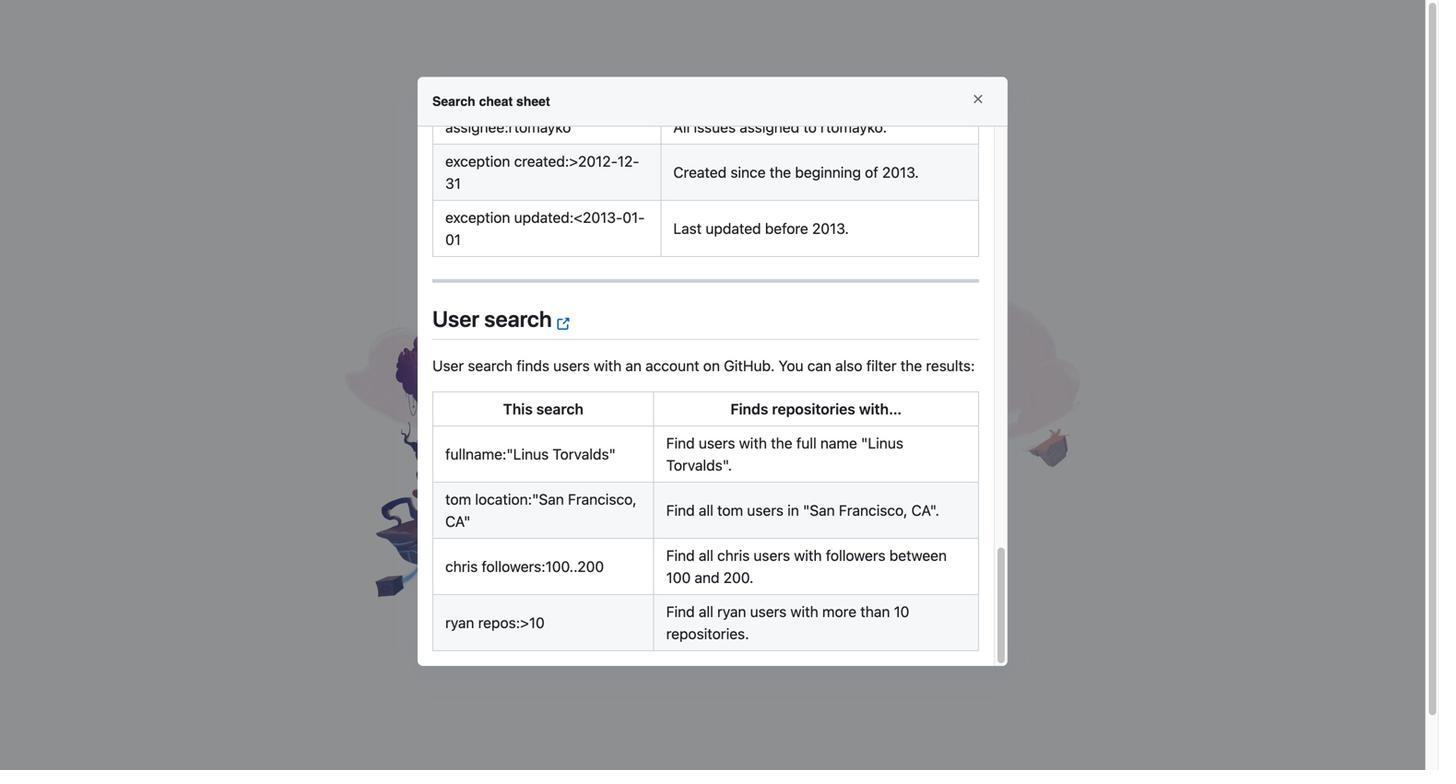 Task type: describe. For each thing, give the bounding box(es) containing it.
fullname:"linus
[[445, 446, 549, 463]]

close image
[[971, 92, 986, 107]]

1 vertical spatial the
[[901, 357, 922, 375]]

repositories
[[772, 401, 856, 418]]

0 horizontal spatial ryan
[[445, 615, 474, 632]]

updated
[[706, 220, 761, 237]]

search cheat sheet
[[432, 94, 550, 109]]

repos:>10
[[478, 615, 545, 632]]

0 vertical spatial an
[[636, 222, 650, 237]]

than
[[861, 604, 890, 621]]

users for ryan
[[750, 604, 787, 621]]

finds
[[731, 401, 769, 418]]

31
[[445, 175, 461, 192]]

search for this search
[[537, 401, 584, 418]]

help image
[[556, 317, 571, 332]]

our
[[787, 222, 807, 237]]

01-
[[623, 209, 645, 226]]

you
[[779, 357, 804, 375]]

find for find users with the full name "linus torvalds".
[[666, 435, 695, 452]]

issues
[[694, 118, 736, 136]]

updated:<2013-
[[514, 209, 623, 226]]

location:"san
[[475, 491, 564, 509]]

results:
[[926, 357, 975, 375]]

exception for 31
[[445, 152, 510, 170]]

since
[[731, 164, 766, 181]]

users for chris
[[754, 547, 790, 565]]

with for more
[[791, 604, 819, 621]]

rtomayko.
[[821, 118, 887, 136]]

github.
[[724, 357, 775, 375]]

illustration of mona looking through binoculars at the a building a supernatural landscape image
[[344, 298, 1082, 649]]

prefixes
[[810, 222, 857, 237]]

this search
[[503, 401, 584, 418]]

followers
[[826, 547, 886, 565]]

tip
[[587, 222, 605, 237]]

also
[[836, 357, 863, 375]]

prefixes button
[[810, 220, 857, 239]]

tom inside tom location:"san francisco, ca"
[[445, 491, 471, 509]]

ca".
[[912, 502, 940, 520]]

100
[[666, 569, 691, 587]]

users for finds
[[553, 357, 590, 375]]

find for find all ryan users with more than 10 repositories.
[[666, 604, 695, 621]]

find for find all tom users in "san francisco, ca".
[[666, 502, 695, 520]]

users for tom
[[747, 502, 784, 520]]

between
[[890, 547, 947, 565]]

the inside find users with the full name "linus torvalds".
[[771, 435, 793, 452]]

ca"
[[445, 513, 471, 531]]

and
[[695, 569, 720, 587]]

1 horizontal spatial francisco,
[[839, 502, 908, 520]]

exception created:>2012-12- 31
[[445, 152, 640, 192]]

francisco, inside tom location:"san francisco, ca"
[[568, 491, 637, 509]]

sheet
[[516, 94, 550, 109]]

sc 9kayk9 0 image
[[568, 222, 583, 237]]

advanced
[[654, 222, 711, 237]]

chris followers:100..200
[[445, 558, 604, 576]]

for an advanced search , use our prefixes
[[613, 222, 857, 237]]

find users with the full name "linus torvalds".
[[666, 435, 904, 474]]

search
[[432, 94, 476, 109]]

1 horizontal spatial tom
[[717, 502, 743, 520]]

0 horizontal spatial chris
[[445, 558, 478, 576]]

last
[[674, 220, 702, 237]]

200.
[[724, 569, 754, 587]]

0 vertical spatial the
[[770, 164, 791, 181]]



Task type: vqa. For each thing, say whether or not it's contained in the screenshot.
the this within if you have a patch or have stumbled upon an issue with woocommerce core, you can contribute this back to the code. please read our
no



Task type: locate. For each thing, give the bounding box(es) containing it.
with down finds
[[739, 435, 767, 452]]

finds repositories with…
[[731, 401, 902, 418]]

exception updated:<2013-01- 01
[[445, 209, 645, 248]]

finds
[[517, 357, 550, 375]]

,
[[755, 222, 759, 237]]

francisco,
[[568, 491, 637, 509], [839, 502, 908, 520]]

01
[[445, 231, 461, 248]]

with inside find all ryan users with more than 10 repositories.
[[791, 604, 819, 621]]

0 vertical spatial all
[[699, 502, 714, 520]]

the right filter at the right top
[[901, 357, 922, 375]]

tom down torvalds".
[[717, 502, 743, 520]]

to
[[803, 118, 817, 136]]

chris inside find all chris users with followers between 100 and 200.
[[717, 547, 750, 565]]

ryan
[[717, 604, 746, 621], [445, 615, 474, 632]]

find inside find all chris users with followers between 100 and 200.
[[666, 547, 695, 565]]

all for tom
[[699, 502, 714, 520]]

all
[[699, 502, 714, 520], [699, 547, 714, 565], [699, 604, 714, 621]]

user search finds users with an account on github. you can also filter the results:
[[432, 357, 975, 375]]

name
[[821, 435, 857, 452]]

exception up 31
[[445, 152, 510, 170]]

users inside find all ryan users with more than 10 repositories.
[[750, 604, 787, 621]]

1 horizontal spatial ryan
[[717, 604, 746, 621]]

more
[[822, 604, 857, 621]]

0 vertical spatial exception
[[445, 152, 510, 170]]

users inside find all chris users with followers between 100 and 200.
[[754, 547, 790, 565]]

1 exception from the top
[[445, 152, 510, 170]]

created
[[674, 164, 727, 181]]

chris
[[717, 547, 750, 565], [445, 558, 478, 576]]

search for user search
[[484, 306, 552, 332]]

users right finds
[[553, 357, 590, 375]]

find all ryan users with more than 10 repositories.
[[666, 604, 910, 643]]

on
[[703, 357, 720, 375]]

2013. right of
[[882, 164, 919, 181]]

account
[[646, 357, 700, 375]]

find up 100
[[666, 547, 695, 565]]

the
[[770, 164, 791, 181], [901, 357, 922, 375], [771, 435, 793, 452]]

find
[[666, 435, 695, 452], [666, 502, 695, 520], [666, 547, 695, 565], [666, 604, 695, 621]]

created since the beginning of 2013.
[[674, 164, 919, 181]]

with down "find all tom users in "san francisco, ca"."
[[794, 547, 822, 565]]

1 vertical spatial all
[[699, 547, 714, 565]]

with for followers
[[794, 547, 822, 565]]

0 horizontal spatial 2013.
[[812, 220, 849, 237]]

all for chris
[[699, 547, 714, 565]]

an left account
[[626, 357, 642, 375]]

last updated before 2013.
[[674, 220, 849, 237]]

1 vertical spatial 2013.
[[812, 220, 849, 237]]

0 vertical spatial 2013.
[[882, 164, 919, 181]]

"linus
[[861, 435, 904, 452]]

find all chris users with followers between 100 and 200.
[[666, 547, 947, 587]]

user for user search finds users with an account on github. you can also filter the results:
[[432, 357, 464, 375]]

find all tom users in "san francisco, ca".
[[666, 502, 940, 520]]

exception
[[445, 152, 510, 170], [445, 209, 510, 226]]

user down user search
[[432, 357, 464, 375]]

exception inside exception updated:<2013-01- 01
[[445, 209, 510, 226]]

users inside find users with the full name "linus torvalds".
[[699, 435, 735, 452]]

1 vertical spatial exception
[[445, 209, 510, 226]]

assigned
[[740, 118, 800, 136]]

2 all from the top
[[699, 547, 714, 565]]

fullname:"linus torvalds"
[[445, 446, 616, 463]]

find inside find all ryan users with more than 10 repositories.
[[666, 604, 695, 621]]

an
[[636, 222, 650, 237], [626, 357, 642, 375]]

with inside find users with the full name "linus torvalds".
[[739, 435, 767, 452]]

full
[[796, 435, 817, 452]]

in
[[788, 502, 799, 520]]

search cheat sheet dialog
[[418, 0, 1008, 666]]

2013. right our
[[812, 220, 849, 237]]

exception inside "exception created:>2012-12- 31"
[[445, 152, 510, 170]]

exception up 01 on the top left of the page
[[445, 209, 510, 226]]

find down torvalds".
[[666, 502, 695, 520]]

ryan left repos:>10
[[445, 615, 474, 632]]

0 horizontal spatial francisco,
[[568, 491, 637, 509]]

user for user search
[[432, 306, 480, 332]]

12-
[[618, 152, 640, 170]]

Search GitHub text field
[[481, 160, 963, 197]]

cheat
[[479, 94, 513, 109]]

"san
[[803, 502, 835, 520]]

2 vertical spatial all
[[699, 604, 714, 621]]

ryan repos:>10
[[445, 615, 545, 632]]

user down 01 on the top left of the page
[[432, 306, 480, 332]]

advanced search link
[[654, 222, 755, 237]]

created:>2012-
[[514, 152, 618, 170]]

tom
[[445, 491, 471, 509], [717, 502, 743, 520]]

francisco, down the torvalds" at the left of page
[[568, 491, 637, 509]]

users down the in
[[754, 547, 790, 565]]

of
[[865, 164, 879, 181]]

with left more
[[791, 604, 819, 621]]

3 all from the top
[[699, 604, 714, 621]]

tom location:"san francisco, ca"
[[445, 491, 637, 531]]

10
[[894, 604, 910, 621]]

beginning
[[795, 164, 861, 181]]

1 user from the top
[[432, 306, 480, 332]]

1 all from the top
[[699, 502, 714, 520]]

an inside search cheat sheet dialog
[[626, 357, 642, 375]]

user
[[432, 306, 480, 332], [432, 357, 464, 375]]

torvalds"
[[553, 446, 616, 463]]

with
[[594, 357, 622, 375], [739, 435, 767, 452], [794, 547, 822, 565], [791, 604, 819, 621]]

search for user search finds users with an account on github. you can also filter the results:
[[468, 357, 513, 375]]

chris down ca"
[[445, 558, 478, 576]]

the right since
[[770, 164, 791, 181]]

with for an
[[594, 357, 622, 375]]

users left the in
[[747, 502, 784, 520]]

all for ryan
[[699, 604, 714, 621]]

find for find all chris users with followers between 100 and 200.
[[666, 547, 695, 565]]

all up "repositories."
[[699, 604, 714, 621]]

3 find from the top
[[666, 547, 695, 565]]

assignee:rtomayko
[[445, 118, 571, 136]]

all down torvalds".
[[699, 502, 714, 520]]

francisco, up followers
[[839, 502, 908, 520]]

with…
[[859, 401, 902, 418]]

for
[[613, 222, 632, 237]]

all inside find all chris users with followers between 100 and 200.
[[699, 547, 714, 565]]

2 exception from the top
[[445, 209, 510, 226]]

this
[[503, 401, 533, 418]]

1 find from the top
[[666, 435, 695, 452]]

users
[[553, 357, 590, 375], [699, 435, 735, 452], [747, 502, 784, 520], [754, 547, 790, 565], [750, 604, 787, 621]]

all issues assigned to rtomayko.
[[674, 118, 887, 136]]

1 vertical spatial an
[[626, 357, 642, 375]]

use
[[762, 222, 783, 237]]

ryan up "repositories."
[[717, 604, 746, 621]]

2 vertical spatial the
[[771, 435, 793, 452]]

1 horizontal spatial 2013.
[[882, 164, 919, 181]]

find inside find users with the full name "linus torvalds".
[[666, 435, 695, 452]]

find up torvalds".
[[666, 435, 695, 452]]

2 find from the top
[[666, 502, 695, 520]]

0 horizontal spatial tom
[[445, 491, 471, 509]]

all
[[674, 118, 690, 136]]

all up the and
[[699, 547, 714, 565]]

1 vertical spatial user
[[432, 357, 464, 375]]

2013.
[[882, 164, 919, 181], [812, 220, 849, 237]]

filter
[[867, 357, 897, 375]]

tom up ca"
[[445, 491, 471, 509]]

4 find from the top
[[666, 604, 695, 621]]

users up torvalds".
[[699, 435, 735, 452]]

before
[[765, 220, 808, 237]]

users down the 200.
[[750, 604, 787, 621]]

2 user from the top
[[432, 357, 464, 375]]

find down 100
[[666, 604, 695, 621]]

an right for
[[636, 222, 650, 237]]

user search
[[432, 306, 552, 332]]

0 vertical spatial user
[[432, 306, 480, 332]]

torvalds".
[[666, 457, 732, 474]]

followers:100..200
[[482, 558, 604, 576]]

1 horizontal spatial chris
[[717, 547, 750, 565]]

chris up the 200.
[[717, 547, 750, 565]]

the left full
[[771, 435, 793, 452]]

search
[[715, 222, 755, 237], [484, 306, 552, 332], [468, 357, 513, 375], [537, 401, 584, 418]]

sc 9kayk9 0 image
[[456, 169, 474, 188]]

repositories.
[[666, 626, 749, 643]]

can
[[808, 357, 832, 375]]

ryan inside find all ryan users with more than 10 repositories.
[[717, 604, 746, 621]]

exception for 01
[[445, 209, 510, 226]]

with inside find all chris users with followers between 100 and 200.
[[794, 547, 822, 565]]

with left account
[[594, 357, 622, 375]]

all inside find all ryan users with more than 10 repositories.
[[699, 604, 714, 621]]



